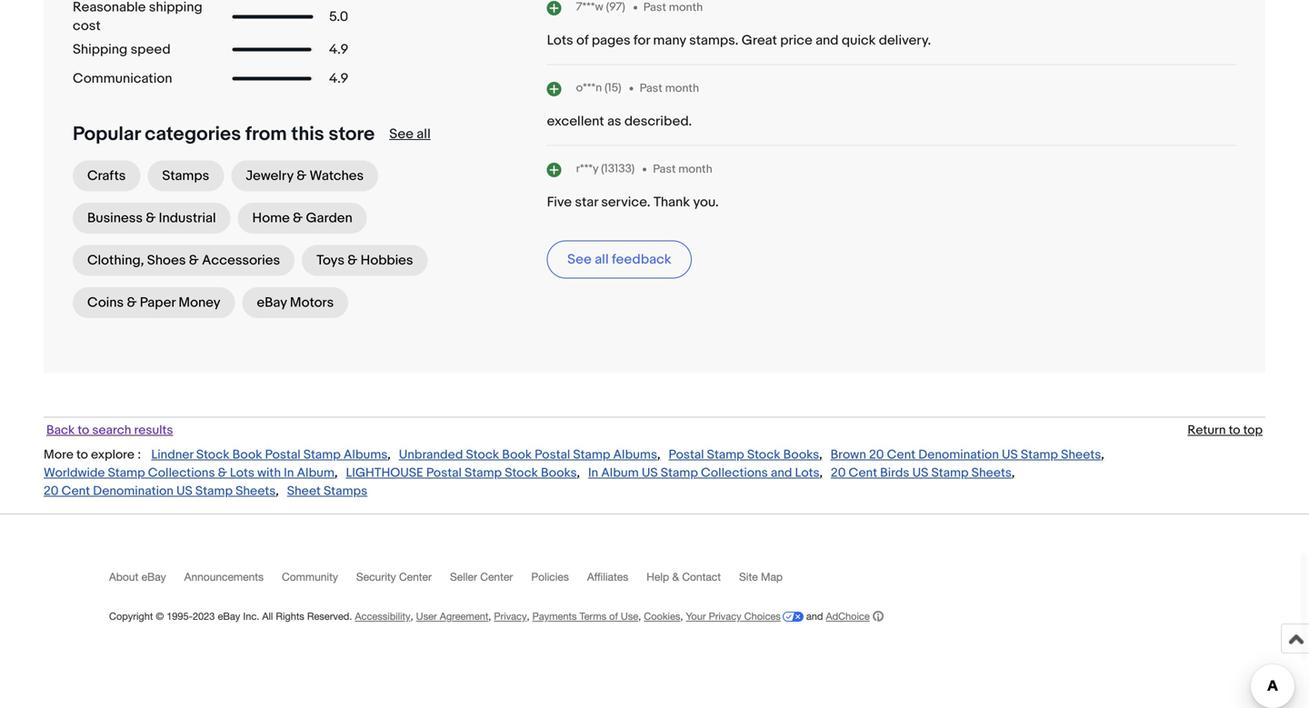 Task type: describe. For each thing, give the bounding box(es) containing it.
contact
[[682, 570, 721, 583]]

stamps inside the lindner stock book postal stamp albums , unbranded stock book postal stamp albums , postal stamp stock books , brown 20 cent denomination us stamp sheets , worldwide stamp collections & lots with in album , lighthouse postal stamp stock books , in album us stamp collections and lots , 20 cent birds us stamp sheets , 20 cent denomination us stamp sheets , sheet stamps
[[324, 484, 368, 499]]

center for security center
[[399, 570, 432, 583]]

reasonable
[[73, 0, 146, 16]]

home & garden
[[252, 210, 352, 226]]

about ebay
[[109, 570, 166, 583]]

0 horizontal spatial cent
[[61, 484, 90, 499]]

with
[[257, 465, 281, 481]]

2023
[[193, 610, 215, 622]]

privacy link
[[494, 610, 527, 622]]

1 privacy from the left
[[494, 610, 527, 622]]

from
[[245, 122, 287, 146]]

toys
[[316, 252, 345, 268]]

lindner
[[151, 447, 193, 463]]

1 album from the left
[[297, 465, 335, 481]]

popular categories from this store
[[73, 122, 375, 146]]

your privacy choices link
[[686, 610, 804, 622]]

& for toys & hobbies
[[348, 252, 358, 268]]

speed
[[131, 41, 171, 58]]

jewelry & watches link
[[231, 160, 378, 191]]

five star service. thank you.
[[547, 194, 719, 210]]

choices
[[744, 610, 781, 622]]

shipping speed
[[73, 41, 171, 58]]

clothing, shoes & accessories
[[87, 252, 280, 268]]

and adchoice
[[804, 610, 870, 622]]

reasonable shipping cost
[[73, 0, 202, 34]]

quick links navigation
[[44, 417, 1266, 439]]

1 vertical spatial ebay
[[141, 570, 166, 583]]

coins & paper money
[[87, 294, 220, 311]]

sheet stamps link
[[287, 484, 368, 499]]

ebay motors link
[[242, 287, 348, 318]]

communication
[[73, 70, 172, 87]]

1 horizontal spatial of
[[609, 610, 618, 622]]

seller
[[450, 570, 477, 583]]

popular
[[73, 122, 141, 146]]

excellent as described.
[[547, 113, 692, 129]]

payments
[[532, 610, 577, 622]]

shipping
[[73, 41, 127, 58]]

rights
[[276, 610, 304, 622]]

help & contact link
[[647, 570, 739, 591]]

adchoice
[[826, 610, 870, 622]]

1 horizontal spatial 20
[[831, 465, 846, 481]]

industrial
[[159, 210, 216, 226]]

and inside the lindner stock book postal stamp albums , unbranded stock book postal stamp albums , postal stamp stock books , brown 20 cent denomination us stamp sheets , worldwide stamp collections & lots with in album , lighthouse postal stamp stock books , in album us stamp collections and lots , 20 cent birds us stamp sheets , 20 cent denomination us stamp sheets , sheet stamps
[[771, 465, 792, 481]]

all
[[262, 610, 273, 622]]

agreement
[[440, 610, 489, 622]]

birds
[[880, 465, 910, 481]]

five
[[547, 194, 572, 210]]

categories
[[145, 122, 241, 146]]

community
[[282, 570, 338, 583]]

crafts
[[87, 168, 126, 184]]

r***y (13133)
[[576, 162, 635, 176]]

payments terms of use link
[[532, 610, 638, 622]]

& for help & contact
[[672, 570, 679, 583]]

0 vertical spatial cent
[[887, 447, 916, 463]]

excellent
[[547, 113, 604, 129]]

copyright © 1995-2023 ebay inc. all rights reserved. accessibility , user agreement , privacy , payments terms of use , cookies , your privacy choices
[[109, 610, 781, 622]]

accessibility link
[[355, 610, 411, 622]]

watches
[[310, 168, 364, 184]]

star
[[575, 194, 598, 210]]

crafts link
[[73, 160, 140, 191]]

stamps.
[[689, 32, 739, 48]]

month for described.
[[665, 81, 699, 95]]

user agreement link
[[416, 610, 489, 622]]

terms
[[580, 610, 607, 622]]

security center
[[356, 570, 432, 583]]

1995-
[[167, 610, 193, 622]]

ebay motors
[[257, 294, 334, 311]]

4.9 for communication
[[329, 70, 348, 87]]

about ebay link
[[109, 570, 184, 591]]

(97)
[[606, 0, 625, 14]]

o***n (15)
[[576, 81, 622, 95]]

see all
[[389, 126, 431, 142]]

many
[[653, 32, 686, 48]]

:
[[137, 447, 141, 463]]

return to top
[[1188, 423, 1263, 438]]

for
[[634, 32, 650, 48]]

1 collections from the left
[[148, 465, 215, 481]]

policies
[[531, 570, 569, 583]]

map
[[761, 570, 783, 583]]

1 vertical spatial denomination
[[93, 484, 174, 499]]

lindner stock book postal stamp albums , unbranded stock book postal stamp albums , postal stamp stock books , brown 20 cent denomination us stamp sheets , worldwide stamp collections & lots with in album , lighthouse postal stamp stock books , in album us stamp collections and lots , 20 cent birds us stamp sheets , 20 cent denomination us stamp sheets , sheet stamps
[[44, 447, 1104, 499]]

return
[[1188, 423, 1226, 438]]

0 vertical spatial denomination
[[918, 447, 999, 463]]

return to top link
[[1185, 422, 1266, 439]]

past for described.
[[640, 81, 663, 95]]

you.
[[693, 194, 719, 210]]

sheet
[[287, 484, 321, 499]]

0 vertical spatial and
[[816, 32, 839, 48]]

site map link
[[739, 570, 801, 591]]

announcements link
[[184, 570, 282, 591]]

7***w
[[576, 0, 604, 14]]

to for more
[[76, 447, 88, 463]]

brown
[[831, 447, 866, 463]]

jewelry & watches
[[246, 168, 364, 184]]

past for service.
[[653, 162, 676, 176]]

great
[[742, 32, 777, 48]]

2 albums from the left
[[613, 447, 657, 463]]

2 horizontal spatial 20
[[869, 447, 884, 463]]

clothing,
[[87, 252, 144, 268]]

help
[[647, 570, 669, 583]]

past month for pages
[[644, 0, 703, 15]]



Task type: vqa. For each thing, say whether or not it's contained in the screenshot.


Task type: locate. For each thing, give the bounding box(es) containing it.
0 horizontal spatial in
[[284, 465, 294, 481]]

2 vertical spatial and
[[806, 610, 823, 622]]

all
[[417, 126, 431, 142], [595, 251, 609, 268]]

1 vertical spatial see
[[567, 251, 592, 268]]

community link
[[282, 570, 356, 591]]

2 album from the left
[[601, 465, 639, 481]]

0 horizontal spatial album
[[297, 465, 335, 481]]

1 vertical spatial of
[[609, 610, 618, 622]]

cent down worldwide in the left bottom of the page
[[61, 484, 90, 499]]

policies link
[[531, 570, 587, 591]]

lighthouse
[[346, 465, 423, 481]]

all for see all feedback
[[595, 251, 609, 268]]

1 horizontal spatial center
[[480, 570, 513, 583]]

0 vertical spatial ebay
[[257, 294, 287, 311]]

0 horizontal spatial 20
[[44, 484, 59, 499]]

2 vertical spatial cent
[[61, 484, 90, 499]]

0 vertical spatial sheets
[[1061, 447, 1101, 463]]

this
[[291, 122, 324, 146]]

0 horizontal spatial collections
[[148, 465, 215, 481]]

1 albums from the left
[[344, 447, 388, 463]]

1 horizontal spatial see
[[567, 251, 592, 268]]

see down star
[[567, 251, 592, 268]]

worldwide
[[44, 465, 105, 481]]

see
[[389, 126, 414, 142], [567, 251, 592, 268]]

0 horizontal spatial ebay
[[141, 570, 166, 583]]

0 vertical spatial of
[[576, 32, 589, 48]]

month up described.
[[665, 81, 699, 95]]

& for home & garden
[[293, 210, 303, 226]]

1 horizontal spatial privacy
[[709, 610, 742, 622]]

shoes
[[147, 252, 186, 268]]

1 vertical spatial month
[[665, 81, 699, 95]]

1 vertical spatial all
[[595, 251, 609, 268]]

2 book from the left
[[502, 447, 532, 463]]

cookies
[[644, 610, 680, 622]]

2 horizontal spatial lots
[[795, 465, 820, 481]]

0 horizontal spatial of
[[576, 32, 589, 48]]

& right shoes
[[189, 252, 199, 268]]

sheets
[[1061, 447, 1101, 463], [972, 465, 1012, 481], [236, 484, 276, 499]]

search
[[92, 423, 131, 438]]

business & industrial
[[87, 210, 216, 226]]

past up 'for' at top
[[644, 0, 666, 15]]

©
[[156, 610, 164, 622]]

thank
[[654, 194, 690, 210]]

adchoice link
[[826, 610, 884, 622]]

0 horizontal spatial all
[[417, 126, 431, 142]]

albums down quick links navigation
[[613, 447, 657, 463]]

4.9 for shipping speed
[[329, 41, 348, 58]]

lots left with on the left bottom of page
[[230, 465, 254, 481]]

2 vertical spatial past month
[[653, 162, 713, 176]]

month for pages
[[669, 0, 703, 15]]

cent down brown
[[849, 465, 877, 481]]

1 horizontal spatial lots
[[547, 32, 573, 48]]

2 collections from the left
[[701, 465, 768, 481]]

site map
[[739, 570, 783, 583]]

(13133)
[[601, 162, 635, 176]]

seller center
[[450, 570, 513, 583]]

past up described.
[[640, 81, 663, 95]]

privacy right the your
[[709, 610, 742, 622]]

1 horizontal spatial cent
[[849, 465, 877, 481]]

see for see all
[[389, 126, 414, 142]]

all for see all
[[417, 126, 431, 142]]

described.
[[625, 113, 692, 129]]

2 privacy from the left
[[709, 610, 742, 622]]

back to search results link
[[44, 423, 176, 438]]

20 down brown
[[831, 465, 846, 481]]

2 4.9 from the top
[[329, 70, 348, 87]]

0 horizontal spatial book
[[232, 447, 262, 463]]

motors
[[290, 294, 334, 311]]

2 horizontal spatial ebay
[[257, 294, 287, 311]]

jewelry
[[246, 168, 294, 184]]

& right the help
[[672, 570, 679, 583]]

announcements
[[184, 570, 264, 583]]

accessibility
[[355, 610, 411, 622]]

& left paper
[[127, 294, 137, 311]]

2 horizontal spatial sheets
[[1061, 447, 1101, 463]]

1 vertical spatial and
[[771, 465, 792, 481]]

& inside the lindner stock book postal stamp albums , unbranded stock book postal stamp albums , postal stamp stock books , brown 20 cent denomination us stamp sheets , worldwide stamp collections & lots with in album , lighthouse postal stamp stock books , in album us stamp collections and lots , 20 cent birds us stamp sheets , 20 cent denomination us stamp sheets , sheet stamps
[[218, 465, 227, 481]]

lots left pages
[[547, 32, 573, 48]]

ebay inside 'link'
[[257, 294, 287, 311]]

more to explore :
[[44, 447, 141, 463]]

month for service.
[[679, 162, 713, 176]]

& right business
[[146, 210, 156, 226]]

20
[[869, 447, 884, 463], [831, 465, 846, 481], [44, 484, 59, 499]]

all left feedback
[[595, 251, 609, 268]]

center right security at the left
[[399, 570, 432, 583]]

0 horizontal spatial books
[[541, 465, 577, 481]]

1 center from the left
[[399, 570, 432, 583]]

album down quick links navigation
[[601, 465, 639, 481]]

0 vertical spatial 4.9
[[329, 41, 348, 58]]

7***w (97)
[[576, 0, 625, 14]]

1 4.9 from the top
[[329, 41, 348, 58]]

in down quick links navigation
[[588, 465, 598, 481]]

1 horizontal spatial ebay
[[218, 610, 240, 622]]

0 vertical spatial books
[[783, 447, 819, 463]]

results
[[134, 423, 173, 438]]

1 vertical spatial 20
[[831, 465, 846, 481]]

& left with on the left bottom of page
[[218, 465, 227, 481]]

book up with on the left bottom of page
[[232, 447, 262, 463]]

home
[[252, 210, 290, 226]]

all right store
[[417, 126, 431, 142]]

to right back
[[78, 423, 89, 438]]

0 vertical spatial see
[[389, 126, 414, 142]]

see right store
[[389, 126, 414, 142]]

delivery.
[[879, 32, 931, 48]]

albums up lighthouse
[[344, 447, 388, 463]]

in right with on the left bottom of page
[[284, 465, 294, 481]]

garden
[[306, 210, 352, 226]]

books
[[783, 447, 819, 463], [541, 465, 577, 481]]

ebay right about at the left bottom
[[141, 570, 166, 583]]

1 vertical spatial sheets
[[972, 465, 1012, 481]]

stamps
[[162, 168, 209, 184], [324, 484, 368, 499]]

past month up the thank
[[653, 162, 713, 176]]

0 vertical spatial all
[[417, 126, 431, 142]]

1 horizontal spatial sheets
[[972, 465, 1012, 481]]

1 horizontal spatial book
[[502, 447, 532, 463]]

0 horizontal spatial privacy
[[494, 610, 527, 622]]

to for back
[[78, 423, 89, 438]]

see all feedback
[[567, 251, 671, 268]]

help & contact
[[647, 570, 721, 583]]

2 vertical spatial month
[[679, 162, 713, 176]]

& right home on the left top of page
[[293, 210, 303, 226]]

2 vertical spatial sheets
[[236, 484, 276, 499]]

pages
[[592, 32, 631, 48]]

cent up "birds" on the right of the page
[[887, 447, 916, 463]]

ebay left motors
[[257, 294, 287, 311]]

0 vertical spatial 20
[[869, 447, 884, 463]]

denomination
[[918, 447, 999, 463], [93, 484, 174, 499]]

stamps right "sheet"
[[324, 484, 368, 499]]

0 horizontal spatial sheets
[[236, 484, 276, 499]]

accessories
[[202, 252, 280, 268]]

0 horizontal spatial denomination
[[93, 484, 174, 499]]

privacy
[[494, 610, 527, 622], [709, 610, 742, 622]]

to up worldwide in the left bottom of the page
[[76, 447, 88, 463]]

1 vertical spatial stamps
[[324, 484, 368, 499]]

album
[[297, 465, 335, 481], [601, 465, 639, 481]]

of left pages
[[576, 32, 589, 48]]

copyright
[[109, 610, 153, 622]]

1 vertical spatial cent
[[849, 465, 877, 481]]

&
[[297, 168, 307, 184], [146, 210, 156, 226], [293, 210, 303, 226], [189, 252, 199, 268], [348, 252, 358, 268], [127, 294, 137, 311], [218, 465, 227, 481], [672, 570, 679, 583]]

money
[[179, 294, 220, 311]]

2 horizontal spatial cent
[[887, 447, 916, 463]]

quick
[[842, 32, 876, 48]]

past month for described.
[[640, 81, 699, 95]]

store
[[329, 122, 375, 146]]

1 horizontal spatial in
[[588, 465, 598, 481]]

cookies link
[[644, 610, 680, 622]]

1 horizontal spatial albums
[[613, 447, 657, 463]]

coins
[[87, 294, 124, 311]]

stamps up industrial
[[162, 168, 209, 184]]

2 center from the left
[[480, 570, 513, 583]]

1 vertical spatial past month
[[640, 81, 699, 95]]

cent
[[887, 447, 916, 463], [849, 465, 877, 481], [61, 484, 90, 499]]

to left the top
[[1229, 423, 1241, 438]]

4.9 down 5.0 on the left top of page
[[329, 41, 348, 58]]

& for business & industrial
[[146, 210, 156, 226]]

past month for service.
[[653, 162, 713, 176]]

0 vertical spatial month
[[669, 0, 703, 15]]

0 horizontal spatial stamps
[[162, 168, 209, 184]]

business
[[87, 210, 143, 226]]

20 up "birds" on the right of the page
[[869, 447, 884, 463]]

20 down worldwide in the left bottom of the page
[[44, 484, 59, 499]]

cost
[[73, 18, 101, 34]]

past month
[[644, 0, 703, 15], [640, 81, 699, 95], [653, 162, 713, 176]]

month up you.
[[679, 162, 713, 176]]

past for pages
[[644, 0, 666, 15]]

1 horizontal spatial stamps
[[324, 484, 368, 499]]

past up the thank
[[653, 162, 676, 176]]

lots left "birds" on the right of the page
[[795, 465, 820, 481]]

site
[[739, 570, 758, 583]]

1 vertical spatial books
[[541, 465, 577, 481]]

lots of pages for many stamps. great price and quick delivery.
[[547, 32, 931, 48]]

to for return
[[1229, 423, 1241, 438]]

1 horizontal spatial books
[[783, 447, 819, 463]]

1 horizontal spatial collections
[[701, 465, 768, 481]]

2 vertical spatial 20
[[44, 484, 59, 499]]

book right unbranded
[[502, 447, 532, 463]]

1 horizontal spatial denomination
[[918, 447, 999, 463]]

ebay
[[257, 294, 287, 311], [141, 570, 166, 583], [218, 610, 240, 622]]

to
[[78, 423, 89, 438], [1229, 423, 1241, 438], [76, 447, 88, 463]]

center for seller center
[[480, 570, 513, 583]]

privacy down seller center link
[[494, 610, 527, 622]]

paper
[[140, 294, 175, 311]]

& right "jewelry"
[[297, 168, 307, 184]]

collections
[[148, 465, 215, 481], [701, 465, 768, 481]]

4.9 up store
[[329, 70, 348, 87]]

album up sheet stamps link
[[297, 465, 335, 481]]

1 vertical spatial past
[[640, 81, 663, 95]]

r***y
[[576, 162, 599, 176]]

past month up described.
[[640, 81, 699, 95]]

1 horizontal spatial all
[[595, 251, 609, 268]]

0 horizontal spatial albums
[[344, 447, 388, 463]]

see for see all feedback
[[567, 251, 592, 268]]

ebay left the "inc." at left bottom
[[218, 610, 240, 622]]

month up many
[[669, 0, 703, 15]]

toys & hobbies
[[316, 252, 413, 268]]

1 in from the left
[[284, 465, 294, 481]]

past month up many
[[644, 0, 703, 15]]

back
[[46, 423, 75, 438]]

2 in from the left
[[588, 465, 598, 481]]

& right toys
[[348, 252, 358, 268]]

0 vertical spatial past month
[[644, 0, 703, 15]]

more
[[44, 447, 74, 463]]

1 horizontal spatial album
[[601, 465, 639, 481]]

0 horizontal spatial lots
[[230, 465, 254, 481]]

center right seller
[[480, 570, 513, 583]]

home & garden link
[[238, 203, 367, 233]]

price
[[780, 32, 813, 48]]

0 horizontal spatial see
[[389, 126, 414, 142]]

hobbies
[[361, 252, 413, 268]]

0 vertical spatial stamps
[[162, 168, 209, 184]]

& for jewelry & watches
[[297, 168, 307, 184]]

& for coins & paper money
[[127, 294, 137, 311]]

0 vertical spatial past
[[644, 0, 666, 15]]

of left use at the left of page
[[609, 610, 618, 622]]

2 vertical spatial past
[[653, 162, 676, 176]]

0 horizontal spatial center
[[399, 570, 432, 583]]

1 book from the left
[[232, 447, 262, 463]]

top
[[1243, 423, 1263, 438]]

use
[[621, 610, 638, 622]]

feedback
[[612, 251, 671, 268]]

1 vertical spatial 4.9
[[329, 70, 348, 87]]

2 vertical spatial ebay
[[218, 610, 240, 622]]

center
[[399, 570, 432, 583], [480, 570, 513, 583]]



